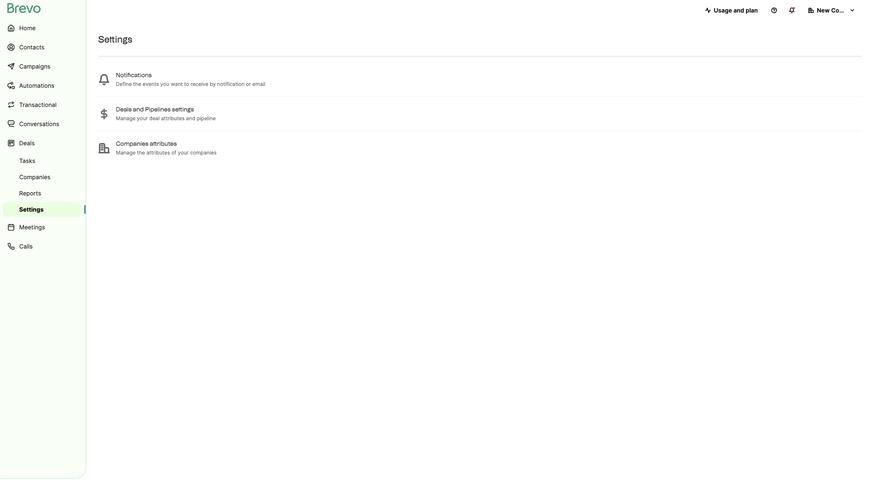 Task type: vqa. For each thing, say whether or not it's contained in the screenshot.
right Create
no



Task type: locate. For each thing, give the bounding box(es) containing it.
1 vertical spatial settings
[[19, 206, 44, 213]]

and inside button
[[733, 7, 744, 14]]

tasks
[[19, 157, 35, 165]]

manage inside 'deals and pipelines settings manage your deal attributes and pipeline'
[[116, 115, 136, 121]]

usage
[[714, 7, 732, 14]]

settings
[[98, 34, 132, 45], [19, 206, 44, 213]]

pipeline
[[197, 115, 216, 121]]

0 horizontal spatial settings
[[19, 206, 44, 213]]

2 manage from the top
[[116, 149, 136, 156]]

0 vertical spatial deals
[[116, 106, 132, 113]]

of
[[171, 149, 176, 156]]

deals inside 'deals and pipelines settings manage your deal attributes and pipeline'
[[116, 106, 132, 113]]

1 vertical spatial companies
[[19, 174, 50, 181]]

deals for deals and pipelines settings manage your deal attributes and pipeline
[[116, 106, 132, 113]]

0 vertical spatial and
[[733, 7, 744, 14]]

0 vertical spatial the
[[133, 81, 141, 87]]

reports link
[[3, 186, 81, 201]]

1 horizontal spatial deals
[[116, 106, 132, 113]]

1 horizontal spatial your
[[178, 149, 189, 156]]

transactional link
[[3, 96, 81, 114]]

companies link
[[3, 170, 81, 185]]

campaigns link
[[3, 58, 81, 75]]

want
[[171, 81, 183, 87]]

the down notifications
[[133, 81, 141, 87]]

attributes
[[161, 115, 185, 121], [150, 140, 177, 147], [146, 149, 170, 156]]

home
[[19, 24, 36, 32]]

notifications
[[116, 71, 152, 78]]

usage and plan button
[[699, 3, 764, 18]]

your right "of"
[[178, 149, 189, 156]]

or
[[246, 81, 251, 87]]

0 horizontal spatial companies
[[19, 174, 50, 181]]

attributes up "of"
[[150, 140, 177, 147]]

deal
[[149, 115, 160, 121]]

you
[[160, 81, 169, 87]]

your left deal
[[137, 115, 148, 121]]

and down settings
[[186, 115, 195, 121]]

0 vertical spatial manage
[[116, 115, 136, 121]]

and left plan
[[733, 7, 744, 14]]

usage and plan
[[714, 7, 758, 14]]

your inside 'deals and pipelines settings manage your deal attributes and pipeline'
[[137, 115, 148, 121]]

0 horizontal spatial and
[[133, 106, 144, 113]]

and left pipelines at the left of the page
[[133, 106, 144, 113]]

2 horizontal spatial and
[[733, 7, 744, 14]]

events
[[143, 81, 159, 87]]

companies for companies attributes manage the attributes of your companies
[[116, 140, 148, 147]]

and for deals
[[133, 106, 144, 113]]

deals
[[116, 106, 132, 113], [19, 140, 35, 147]]

calls
[[19, 243, 33, 250]]

1 vertical spatial your
[[178, 149, 189, 156]]

attributes inside 'deals and pipelines settings manage your deal attributes and pipeline'
[[161, 115, 185, 121]]

companies inside companies link
[[19, 174, 50, 181]]

1 horizontal spatial companies
[[116, 140, 148, 147]]

transactional
[[19, 101, 57, 109]]

settings link
[[3, 202, 81, 217]]

attributes down settings
[[161, 115, 185, 121]]

define
[[116, 81, 132, 87]]

manage inside companies attributes manage the attributes of your companies
[[116, 149, 136, 156]]

manage
[[116, 115, 136, 121], [116, 149, 136, 156]]

reports
[[19, 190, 41, 197]]

1 vertical spatial attributes
[[150, 140, 177, 147]]

the left "of"
[[137, 149, 145, 156]]

receive
[[191, 81, 208, 87]]

companies
[[116, 140, 148, 147], [19, 174, 50, 181]]

deals down define
[[116, 106, 132, 113]]

0 vertical spatial attributes
[[161, 115, 185, 121]]

the
[[133, 81, 141, 87], [137, 149, 145, 156]]

deals for deals
[[19, 140, 35, 147]]

campaigns
[[19, 63, 50, 70]]

1 vertical spatial and
[[133, 106, 144, 113]]

calls link
[[3, 238, 81, 255]]

0 vertical spatial your
[[137, 115, 148, 121]]

your
[[137, 115, 148, 121], [178, 149, 189, 156]]

settings
[[172, 106, 194, 113]]

deals link
[[3, 134, 81, 152]]

companies inside companies attributes manage the attributes of your companies
[[116, 140, 148, 147]]

notification
[[217, 81, 245, 87]]

0 vertical spatial companies
[[116, 140, 148, 147]]

attributes left "of"
[[146, 149, 170, 156]]

1 horizontal spatial and
[[186, 115, 195, 121]]

1 vertical spatial the
[[137, 149, 145, 156]]

notifications define the events you want to receive by notification or email
[[116, 71, 265, 87]]

0 horizontal spatial deals
[[19, 140, 35, 147]]

1 vertical spatial manage
[[116, 149, 136, 156]]

your inside companies attributes manage the attributes of your companies
[[178, 149, 189, 156]]

deals up tasks
[[19, 140, 35, 147]]

0 vertical spatial settings
[[98, 34, 132, 45]]

0 horizontal spatial your
[[137, 115, 148, 121]]

home link
[[3, 19, 81, 37]]

and
[[733, 7, 744, 14], [133, 106, 144, 113], [186, 115, 195, 121]]

1 manage from the top
[[116, 115, 136, 121]]

1 vertical spatial deals
[[19, 140, 35, 147]]

tasks link
[[3, 154, 81, 168]]

conversations link
[[3, 115, 81, 133]]



Task type: describe. For each thing, give the bounding box(es) containing it.
contacts
[[19, 44, 44, 51]]

by
[[210, 81, 216, 87]]

new company
[[817, 7, 858, 14]]

2 vertical spatial attributes
[[146, 149, 170, 156]]

new
[[817, 7, 830, 14]]

company
[[831, 7, 858, 14]]

deals and pipelines settings manage your deal attributes and pipeline
[[116, 106, 216, 121]]

new company button
[[802, 3, 861, 18]]

2 vertical spatial and
[[186, 115, 195, 121]]

automations
[[19, 82, 54, 89]]

plan
[[746, 7, 758, 14]]

to
[[184, 81, 189, 87]]

pipelines
[[145, 106, 171, 113]]

meetings link
[[3, 219, 81, 236]]

companies for companies
[[19, 174, 50, 181]]

meetings
[[19, 224, 45, 231]]

conversations
[[19, 120, 59, 128]]

the inside companies attributes manage the attributes of your companies
[[137, 149, 145, 156]]

automations link
[[3, 77, 81, 95]]

the inside notifications define the events you want to receive by notification or email
[[133, 81, 141, 87]]

1 horizontal spatial settings
[[98, 34, 132, 45]]

companies
[[190, 149, 217, 156]]

contacts link
[[3, 38, 81, 56]]

companies attributes manage the attributes of your companies
[[116, 140, 217, 156]]

email
[[252, 81, 265, 87]]

and for usage
[[733, 7, 744, 14]]



